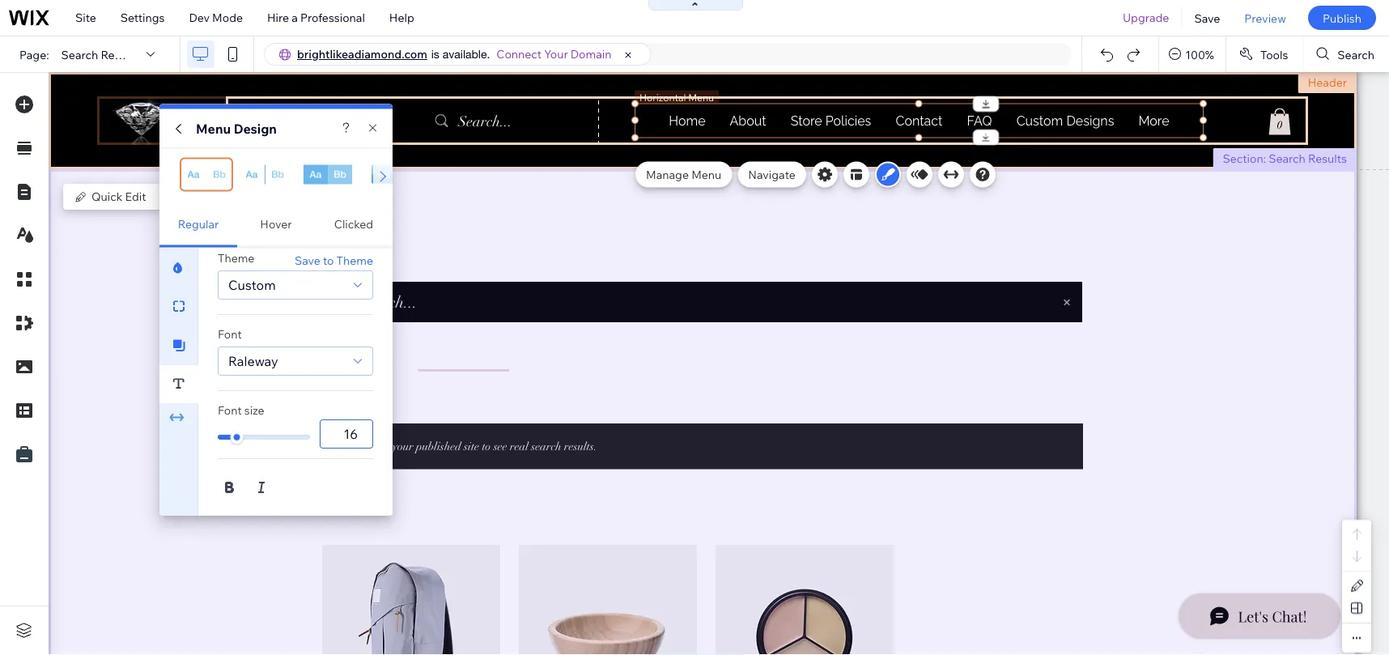 Task type: vqa. For each thing, say whether or not it's contained in the screenshot.
&
no



Task type: locate. For each thing, give the bounding box(es) containing it.
menu right manage
[[692, 167, 722, 181]]

1 horizontal spatial results
[[1309, 151, 1348, 166]]

search down site
[[61, 47, 98, 61]]

1 horizontal spatial save
[[1195, 11, 1221, 25]]

hover
[[260, 217, 292, 231]]

0 vertical spatial menu
[[196, 120, 231, 136]]

search button
[[1304, 36, 1390, 72]]

2 font from the top
[[218, 403, 242, 417]]

edit
[[125, 190, 146, 204]]

1 font from the top
[[218, 327, 242, 341]]

preview
[[1245, 11, 1287, 25]]

available.
[[443, 47, 490, 61]]

font up raleway
[[218, 327, 242, 341]]

1 vertical spatial results
[[1309, 151, 1348, 166]]

save up 100%
[[1195, 11, 1221, 25]]

save inside button
[[1195, 11, 1221, 25]]

0 vertical spatial settings
[[121, 11, 165, 25]]

save
[[1195, 11, 1221, 25], [295, 253, 321, 267]]

to
[[323, 253, 334, 267]]

0 vertical spatial results
[[101, 47, 140, 61]]

1 horizontal spatial settings
[[180, 190, 224, 204]]

font
[[218, 327, 242, 341], [218, 403, 242, 417]]

search
[[61, 47, 98, 61], [1338, 47, 1375, 61], [1269, 151, 1306, 166]]

save left to
[[295, 253, 321, 267]]

theme right to
[[337, 253, 373, 267]]

save button
[[1183, 0, 1233, 36]]

brightlikeadiamond.com
[[297, 47, 428, 61]]

1 horizontal spatial menu
[[692, 167, 722, 181]]

upgrade
[[1123, 11, 1170, 25]]

theme up the custom
[[218, 251, 255, 265]]

site
[[75, 11, 96, 25]]

is
[[432, 47, 440, 61]]

raleway
[[228, 353, 278, 369]]

settings up search results
[[121, 11, 165, 25]]

column
[[231, 146, 266, 158]]

settings up regular
[[180, 190, 224, 204]]

0 vertical spatial save
[[1195, 11, 1221, 25]]

search down publish button
[[1338, 47, 1375, 61]]

tools
[[1261, 47, 1289, 61]]

menu design
[[196, 120, 277, 136]]

1 horizontal spatial theme
[[337, 253, 373, 267]]

font left size
[[218, 403, 242, 417]]

settings
[[121, 11, 165, 25], [180, 190, 224, 204]]

0 vertical spatial font
[[218, 327, 242, 341]]

section:
[[1223, 151, 1267, 166]]

regular
[[178, 217, 219, 231]]

hire
[[267, 11, 289, 25]]

0 horizontal spatial save
[[295, 253, 321, 267]]

dev
[[189, 11, 210, 25]]

1 vertical spatial save
[[295, 253, 321, 267]]

0 horizontal spatial results
[[101, 47, 140, 61]]

size
[[244, 403, 265, 417]]

navigate
[[749, 167, 796, 181]]

2
[[268, 146, 274, 158]]

results
[[101, 47, 140, 61], [1309, 151, 1348, 166]]

a
[[292, 11, 298, 25]]

0 horizontal spatial search
[[61, 47, 98, 61]]

quick edit
[[92, 190, 146, 204]]

1 vertical spatial settings
[[180, 190, 224, 204]]

None text field
[[320, 419, 373, 448]]

search inside button
[[1338, 47, 1375, 61]]

0 horizontal spatial theme
[[218, 251, 255, 265]]

hire a professional
[[267, 11, 365, 25]]

font for font size
[[218, 403, 242, 417]]

settings for upgrade
[[121, 11, 165, 25]]

section: search results
[[1223, 151, 1348, 166]]

1 vertical spatial font
[[218, 403, 242, 417]]

dev mode
[[189, 11, 243, 25]]

tools button
[[1227, 36, 1304, 72]]

search right "section:"
[[1269, 151, 1306, 166]]

0 horizontal spatial settings
[[121, 11, 165, 25]]

2 horizontal spatial search
[[1338, 47, 1375, 61]]

100%
[[1186, 47, 1215, 61]]

search results
[[61, 47, 140, 61]]

search for search results
[[61, 47, 98, 61]]

theme
[[218, 251, 255, 265], [337, 253, 373, 267]]

menu
[[196, 120, 231, 136], [692, 167, 722, 181]]

search for search
[[1338, 47, 1375, 61]]

menu left design
[[196, 120, 231, 136]]

design
[[234, 120, 277, 136]]



Task type: describe. For each thing, give the bounding box(es) containing it.
publish
[[1323, 11, 1362, 25]]

preview button
[[1233, 0, 1299, 36]]

help
[[389, 11, 414, 25]]

column 2
[[231, 146, 274, 158]]

settings for header
[[180, 190, 224, 204]]

1 horizontal spatial search
[[1269, 151, 1306, 166]]

manage
[[646, 167, 689, 181]]

100% button
[[1160, 36, 1226, 72]]

custom
[[228, 277, 276, 293]]

your
[[545, 47, 568, 61]]

professional
[[301, 11, 365, 25]]

save to theme
[[295, 253, 373, 267]]

save for save to theme
[[295, 253, 321, 267]]

1 vertical spatial menu
[[692, 167, 722, 181]]

mode
[[212, 11, 243, 25]]

domain
[[571, 47, 612, 61]]

0 horizontal spatial menu
[[196, 120, 231, 136]]

header
[[1309, 75, 1348, 90]]

manage menu
[[646, 167, 722, 181]]

clicked
[[334, 217, 374, 231]]

connect
[[497, 47, 542, 61]]

is available. connect your domain
[[432, 47, 612, 61]]

font size
[[218, 403, 265, 417]]

save for save
[[1195, 11, 1221, 25]]

font for font
[[218, 327, 242, 341]]

quick
[[92, 190, 123, 204]]

publish button
[[1309, 6, 1377, 30]]



